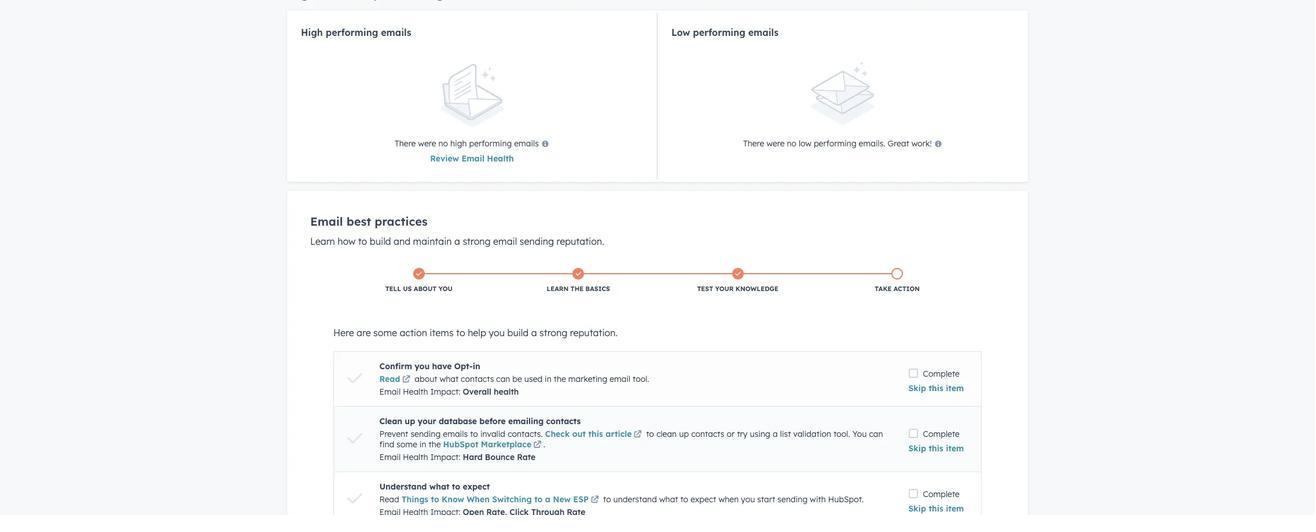 Task type: describe. For each thing, give the bounding box(es) containing it.
tell
[[385, 285, 401, 293]]

link opens in a new window image for the read link
[[402, 376, 410, 384]]

hubspot marketplace link
[[443, 439, 544, 450]]

try
[[737, 429, 748, 439]]

email for email health impact: hard bounce rate
[[380, 452, 401, 463]]

work!
[[912, 138, 932, 149]]

out
[[573, 429, 586, 439]]

understand what to expect
[[380, 482, 490, 492]]

bounce
[[485, 452, 515, 463]]

clean up your database before emailing contacts
[[380, 416, 581, 427]]

esp
[[573, 494, 589, 505]]

hubspot.
[[828, 494, 864, 505]]

used
[[524, 374, 543, 384]]

to left new
[[534, 494, 543, 505]]

item for to understand what to expect when you start sending with hubspot.
[[946, 504, 964, 514]]

0 vertical spatial some
[[373, 327, 397, 339]]

learn how to build and maintain a strong email sending reputation.
[[310, 236, 604, 247]]

impact: for hard
[[430, 452, 461, 463]]

skip this item for to clean up contacts or try using a list validation tool. you can find some in the
[[909, 443, 964, 454]]

items
[[430, 327, 454, 339]]

emails for low performing emails
[[748, 27, 779, 38]]

check out this article
[[545, 429, 632, 439]]

marketing
[[568, 374, 607, 384]]

tell us about you button
[[339, 266, 499, 296]]

0 vertical spatial contacts
[[461, 374, 494, 384]]

there for low performing emails
[[743, 138, 764, 149]]

review email health
[[430, 153, 514, 164]]

health
[[494, 387, 519, 397]]

low performing emails
[[672, 27, 779, 38]]

0 horizontal spatial email
[[493, 236, 517, 247]]

contacts inside to clean up contacts or try using a list validation tool. you can find some in the
[[691, 429, 725, 439]]

you
[[853, 429, 867, 439]]

1 read from the top
[[380, 374, 400, 384]]

your
[[715, 285, 734, 293]]

here
[[333, 327, 354, 339]]

link opens in a new window image for the read link
[[402, 376, 410, 384]]

skip for to understand what to expect when you start sending with hubspot.
[[909, 504, 926, 514]]

to down clean up your database before emailing contacts
[[470, 429, 478, 439]]

can inside to clean up contacts or try using a list validation tool. you can find some in the
[[869, 429, 883, 439]]

1 vertical spatial reputation.
[[570, 327, 618, 339]]

list containing tell us about you
[[311, 259, 1005, 303]]

the
[[571, 285, 584, 293]]

to down the understand what to expect
[[431, 494, 439, 505]]

opt-
[[454, 361, 473, 372]]

email inside 'button'
[[462, 153, 485, 164]]

learn
[[547, 285, 569, 293]]

complete for to understand what to expect when you start sending with hubspot.
[[923, 489, 960, 500]]

0 horizontal spatial expect
[[463, 482, 490, 492]]

or
[[727, 429, 735, 439]]

about what contacts can be used in the marketing email tool.
[[412, 374, 649, 384]]

email for email best practices
[[310, 214, 343, 229]]

prevent
[[380, 429, 408, 439]]

low
[[672, 27, 690, 38]]

0 horizontal spatial build
[[370, 236, 391, 247]]

things to know when switching to a new esp
[[402, 494, 589, 505]]

health for database
[[403, 452, 428, 463]]

before
[[480, 416, 506, 427]]

there for high performing emails
[[395, 138, 416, 149]]

you
[[439, 285, 453, 293]]

health for opt-
[[403, 387, 428, 397]]

learn the basics
[[547, 285, 610, 293]]

some inside to clean up contacts or try using a list validation tool. you can find some in the
[[397, 439, 417, 450]]

about
[[415, 374, 437, 384]]

learn the basics button
[[499, 266, 658, 296]]

2 vertical spatial sending
[[778, 494, 808, 505]]

skip this item button for to understand what to expect when you start sending with hubspot.
[[909, 504, 964, 514]]

what for understand
[[429, 482, 450, 492]]

best
[[347, 214, 371, 229]]

low
[[799, 138, 812, 149]]

invalid
[[480, 429, 505, 439]]

1 item from the top
[[946, 383, 964, 394]]

were for low performing emails
[[767, 138, 785, 149]]

tool. for email
[[633, 374, 649, 384]]

things
[[402, 494, 429, 505]]

us
[[403, 285, 412, 293]]

action
[[400, 327, 427, 339]]

help
[[468, 327, 486, 339]]

when
[[467, 494, 490, 505]]

confirm
[[380, 361, 412, 372]]

read link
[[380, 374, 412, 384]]

understand
[[380, 482, 427, 492]]

0 horizontal spatial sending
[[411, 429, 441, 439]]

this for understand what to expect
[[929, 504, 944, 514]]

performing right low
[[693, 27, 746, 38]]

using
[[750, 429, 771, 439]]

high performing emails
[[301, 27, 411, 38]]

contacts.
[[508, 429, 543, 439]]

hard
[[463, 452, 483, 463]]

review email health button
[[430, 152, 514, 166]]

0 vertical spatial you
[[489, 327, 505, 339]]

review
[[430, 153, 459, 164]]

to right how
[[358, 236, 367, 247]]

overall
[[463, 387, 491, 397]]

0 vertical spatial can
[[496, 374, 510, 384]]

about
[[414, 285, 437, 293]]

high
[[301, 27, 323, 38]]

link opens in a new window image for hubspot marketplace link at the left bottom of the page
[[534, 441, 542, 450]]

take action
[[875, 285, 920, 293]]

build_reputation list item
[[818, 266, 977, 296]]

email best practices
[[310, 214, 428, 229]]

high
[[450, 138, 467, 149]]

switching
[[492, 494, 532, 505]]



Task type: locate. For each thing, give the bounding box(es) containing it.
be
[[513, 374, 522, 384]]

1 skip from the top
[[909, 383, 926, 394]]

a inside to clean up contacts or try using a list validation tool. you can find some in the
[[773, 429, 778, 439]]

2 no from the left
[[787, 138, 797, 149]]

1 skip this item button from the top
[[909, 383, 964, 394]]

strong right maintain
[[463, 236, 491, 247]]

1 horizontal spatial link opens in a new window image
[[591, 496, 599, 505]]

0 horizontal spatial can
[[496, 374, 510, 384]]

clean
[[657, 429, 677, 439]]

2 there from the left
[[743, 138, 764, 149]]

things to know when switching to a new esp link
[[402, 494, 601, 505]]

2 vertical spatial skip this item button
[[909, 504, 964, 514]]

skip this item
[[909, 383, 964, 394], [909, 443, 964, 454], [909, 504, 964, 514]]

0 horizontal spatial strong
[[463, 236, 491, 247]]

action
[[894, 285, 920, 293]]

clean
[[380, 416, 402, 427]]

know
[[442, 494, 464, 505]]

no for low performing emails
[[787, 138, 797, 149]]

email down "there were no high performing emails"
[[462, 153, 485, 164]]

maintain
[[413, 236, 452, 247]]

0 horizontal spatial in
[[420, 439, 426, 450]]

2 skip from the top
[[909, 443, 926, 454]]

hubspot
[[443, 439, 479, 450]]

0 horizontal spatial link opens in a new window image
[[402, 376, 410, 384]]

1 skip this item from the top
[[909, 383, 964, 394]]

up
[[405, 416, 415, 427], [679, 429, 689, 439]]

email for email health impact: overall health
[[380, 387, 401, 397]]

3 item from the top
[[946, 504, 964, 514]]

reputation. up learn the basics button at the bottom
[[557, 236, 604, 247]]

1 vertical spatial what
[[429, 482, 450, 492]]

read down understand
[[380, 494, 402, 505]]

skip this item button
[[909, 383, 964, 394], [909, 443, 964, 454], [909, 504, 964, 514]]

were for high performing emails
[[418, 138, 436, 149]]

you
[[489, 327, 505, 339], [415, 361, 430, 372], [741, 494, 755, 505]]

1 vertical spatial skip this item button
[[909, 443, 964, 454]]

2 vertical spatial you
[[741, 494, 755, 505]]

a right maintain
[[454, 236, 460, 247]]

3 complete from the top
[[923, 489, 960, 500]]

1 vertical spatial expect
[[691, 494, 716, 505]]

tool. inside to clean up contacts or try using a list validation tool. you can find some in the
[[834, 429, 850, 439]]

in down the your
[[420, 439, 426, 450]]

emails for high performing emails
[[381, 27, 411, 38]]

3 skip this item button from the top
[[909, 504, 964, 514]]

skip this item for to understand what to expect when you start sending with hubspot.
[[909, 504, 964, 514]]

when
[[719, 494, 739, 505]]

in
[[473, 361, 480, 372], [545, 374, 552, 384], [420, 439, 426, 450]]

the right the used at the left of the page
[[554, 374, 566, 384]]

tool. for validation
[[834, 429, 850, 439]]

0 horizontal spatial tool.
[[633, 374, 649, 384]]

to left clean on the bottom of page
[[646, 429, 654, 439]]

email down find
[[380, 452, 401, 463]]

skip
[[909, 383, 926, 394], [909, 443, 926, 454], [909, 504, 926, 514]]

contacts up check
[[546, 416, 581, 427]]

link opens in a new window image right esp
[[591, 496, 599, 505]]

skip this item button for to clean up contacts or try using a list validation tool. you can find some in the
[[909, 443, 964, 454]]

2 vertical spatial in
[[420, 439, 426, 450]]

1 vertical spatial link opens in a new window image
[[634, 431, 642, 439]]

0 vertical spatial build
[[370, 236, 391, 247]]

emails
[[381, 27, 411, 38], [748, 27, 779, 38], [514, 138, 539, 149], [443, 429, 468, 439]]

link opens in a new window image inside check out this article link
[[634, 431, 642, 439]]

1 vertical spatial up
[[679, 429, 689, 439]]

list
[[311, 259, 1005, 303]]

1 impact: from the top
[[430, 387, 461, 397]]

2 horizontal spatial contacts
[[691, 429, 725, 439]]

1 horizontal spatial expect
[[691, 494, 716, 505]]

email health impact: overall health
[[380, 387, 519, 397]]

you right help
[[489, 327, 505, 339]]

contacts left the or on the right
[[691, 429, 725, 439]]

expect left when
[[691, 494, 716, 505]]

1 vertical spatial some
[[397, 439, 417, 450]]

1 there from the left
[[395, 138, 416, 149]]

impact: down hubspot
[[430, 452, 461, 463]]

health
[[487, 153, 514, 164], [403, 387, 428, 397], [403, 452, 428, 463]]

1 horizontal spatial you
[[489, 327, 505, 339]]

1 vertical spatial tool.
[[834, 429, 850, 439]]

0 vertical spatial skip
[[909, 383, 926, 394]]

1 horizontal spatial build
[[507, 327, 529, 339]]

0 vertical spatial read
[[380, 374, 400, 384]]

what right understand
[[659, 494, 678, 505]]

email up "learn"
[[310, 214, 343, 229]]

0 vertical spatial what
[[440, 374, 459, 384]]

1 horizontal spatial up
[[679, 429, 689, 439]]

email health impact: hard bounce rate
[[380, 452, 536, 463]]

great
[[888, 138, 909, 149]]

performing right high
[[326, 27, 378, 38]]

0 vertical spatial skip this item
[[909, 383, 964, 394]]

0 vertical spatial complete
[[923, 369, 960, 379]]

a left new
[[545, 494, 551, 505]]

2 vertical spatial item
[[946, 504, 964, 514]]

2 vertical spatial contacts
[[691, 429, 725, 439]]

1 horizontal spatial the
[[554, 374, 566, 384]]

tool.
[[633, 374, 649, 384], [834, 429, 850, 439]]

0 vertical spatial in
[[473, 361, 480, 372]]

health down about
[[403, 387, 428, 397]]

can right you
[[869, 429, 883, 439]]

link opens in a new window image
[[402, 376, 410, 384], [634, 431, 642, 439], [534, 441, 542, 450], [534, 441, 542, 450], [591, 496, 599, 505]]

2 vertical spatial link opens in a new window image
[[591, 496, 599, 505]]

health down "there were no high performing emails"
[[487, 153, 514, 164]]

confirm you have opt-in
[[380, 361, 480, 372]]

what for about
[[440, 374, 459, 384]]

sending down the your
[[411, 429, 441, 439]]

up left the your
[[405, 416, 415, 427]]

test your knowledge
[[697, 285, 779, 293]]

email down the read link
[[380, 387, 401, 397]]

1 vertical spatial read
[[380, 494, 402, 505]]

a
[[454, 236, 460, 247], [531, 327, 537, 339], [773, 429, 778, 439], [545, 494, 551, 505]]

1 horizontal spatial strong
[[540, 327, 568, 339]]

0 horizontal spatial there
[[395, 138, 416, 149]]

2 vertical spatial skip
[[909, 504, 926, 514]]

emails.
[[859, 138, 886, 149]]

3 skip from the top
[[909, 504, 926, 514]]

1 horizontal spatial no
[[787, 138, 797, 149]]

performing right the low
[[814, 138, 857, 149]]

0 vertical spatial up
[[405, 416, 415, 427]]

to clean up contacts or try using a list validation tool. you can find some in the
[[380, 429, 883, 450]]

have
[[432, 361, 452, 372]]

no
[[439, 138, 448, 149], [787, 138, 797, 149]]

performing
[[326, 27, 378, 38], [693, 27, 746, 38], [469, 138, 512, 149], [814, 138, 857, 149]]

were up review
[[418, 138, 436, 149]]

0 vertical spatial link opens in a new window image
[[402, 376, 410, 384]]

item for to clean up contacts or try using a list validation tool. you can find some in the
[[946, 443, 964, 454]]

2 skip this item button from the top
[[909, 443, 964, 454]]

2 impact: from the top
[[430, 452, 461, 463]]

2 complete from the top
[[923, 429, 960, 439]]

read down the confirm
[[380, 374, 400, 384]]

1 vertical spatial the
[[429, 439, 441, 450]]

marketplace
[[481, 439, 532, 450]]

to inside to clean up contacts or try using a list validation tool. you can find some in the
[[646, 429, 654, 439]]

can
[[496, 374, 510, 384], [869, 429, 883, 439]]

build left and
[[370, 236, 391, 247]]

link opens in a new window image inside the read link
[[402, 376, 410, 384]]

0 horizontal spatial up
[[405, 416, 415, 427]]

2 read from the top
[[380, 494, 402, 505]]

there
[[395, 138, 416, 149], [743, 138, 764, 149]]

basics
[[586, 285, 610, 293]]

link opens in a new window image inside the read link
[[402, 376, 410, 384]]

0 vertical spatial expect
[[463, 482, 490, 492]]

impact: down about
[[430, 387, 461, 397]]

tool. left you
[[834, 429, 850, 439]]

0 horizontal spatial no
[[439, 138, 448, 149]]

some right find
[[397, 439, 417, 450]]

build
[[370, 236, 391, 247], [507, 327, 529, 339]]

find
[[380, 439, 394, 450]]

.
[[544, 439, 546, 450]]

to left when
[[681, 494, 688, 505]]

1 vertical spatial you
[[415, 361, 430, 372]]

1 horizontal spatial email
[[610, 374, 631, 384]]

how
[[338, 236, 356, 247]]

rate
[[517, 452, 536, 463]]

2 horizontal spatial link opens in a new window image
[[634, 431, 642, 439]]

0 vertical spatial reputation.
[[557, 236, 604, 247]]

strong
[[463, 236, 491, 247], [540, 327, 568, 339]]

link opens in a new window image inside things to know when switching to a new esp link
[[591, 496, 599, 505]]

the inside to clean up contacts or try using a list validation tool. you can find some in the
[[429, 439, 441, 450]]

1 horizontal spatial can
[[869, 429, 883, 439]]

there left the low
[[743, 138, 764, 149]]

2 horizontal spatial in
[[545, 374, 552, 384]]

1 vertical spatial complete
[[923, 429, 960, 439]]

you up about
[[415, 361, 430, 372]]

expect up when
[[463, 482, 490, 492]]

0 horizontal spatial the
[[429, 439, 441, 450]]

can up health in the left bottom of the page
[[496, 374, 510, 384]]

2 were from the left
[[767, 138, 785, 149]]

2 horizontal spatial sending
[[778, 494, 808, 505]]

link opens in a new window image inside check out this article link
[[634, 431, 642, 439]]

1 vertical spatial contacts
[[546, 416, 581, 427]]

no for high performing emails
[[439, 138, 448, 149]]

0 vertical spatial email
[[493, 236, 517, 247]]

in up "overall"
[[473, 361, 480, 372]]

1 horizontal spatial contacts
[[546, 416, 581, 427]]

with
[[810, 494, 826, 505]]

link opens in a new window image for things to know when switching to a new esp link
[[591, 496, 599, 505]]

validation
[[793, 429, 831, 439]]

understand
[[613, 494, 657, 505]]

1 were from the left
[[418, 138, 436, 149]]

sending up learn
[[520, 236, 554, 247]]

prevent sending emails to invalid contacts.
[[380, 429, 545, 439]]

1 vertical spatial skip
[[909, 443, 926, 454]]

were left the low
[[767, 138, 785, 149]]

test
[[697, 285, 713, 293]]

no up review
[[439, 138, 448, 149]]

2 skip this item from the top
[[909, 443, 964, 454]]

practices
[[375, 214, 428, 229]]

knowledge
[[736, 285, 779, 293]]

up right clean on the bottom of page
[[679, 429, 689, 439]]

1 vertical spatial can
[[869, 429, 883, 439]]

check out this article link
[[545, 429, 644, 439]]

1 horizontal spatial there
[[743, 138, 764, 149]]

the
[[554, 374, 566, 384], [429, 439, 441, 450]]

2 vertical spatial what
[[659, 494, 678, 505]]

in right the used at the left of the page
[[545, 374, 552, 384]]

there left high
[[395, 138, 416, 149]]

0 vertical spatial sending
[[520, 236, 554, 247]]

take
[[875, 285, 892, 293]]

there were no high performing emails
[[395, 138, 539, 149]]

1 vertical spatial skip this item
[[909, 443, 964, 454]]

the down the your
[[429, 439, 441, 450]]

up inside to clean up contacts or try using a list validation tool. you can find some in the
[[679, 429, 689, 439]]

to right esp
[[603, 494, 611, 505]]

skip for to clean up contacts or try using a list validation tool. you can find some in the
[[909, 443, 926, 454]]

emails for prevent sending emails to invalid contacts.
[[443, 429, 468, 439]]

are
[[357, 327, 371, 339]]

what up 'email health impact: overall health'
[[440, 374, 459, 384]]

impact: for overall
[[430, 387, 461, 397]]

hubspot marketplace
[[443, 439, 532, 450]]

here are some action items to help you build a strong reputation.
[[333, 327, 618, 339]]

link opens in a new window image down the confirm
[[402, 376, 410, 384]]

1 vertical spatial impact:
[[430, 452, 461, 463]]

tell us about you
[[385, 285, 453, 293]]

what up know
[[429, 482, 450, 492]]

1 no from the left
[[439, 138, 448, 149]]

impact:
[[430, 387, 461, 397], [430, 452, 461, 463]]

some right the are
[[373, 327, 397, 339]]

2 vertical spatial health
[[403, 452, 428, 463]]

build right help
[[507, 327, 529, 339]]

reputation. down basics
[[570, 327, 618, 339]]

link opens in a new window image for things to know when switching to a new esp link
[[591, 496, 599, 505]]

a left list at the bottom of page
[[773, 429, 778, 439]]

sending left with
[[778, 494, 808, 505]]

new
[[553, 494, 571, 505]]

expect
[[463, 482, 490, 492], [691, 494, 716, 505]]

0 vertical spatial strong
[[463, 236, 491, 247]]

strong down learn
[[540, 327, 568, 339]]

0 vertical spatial skip this item button
[[909, 383, 964, 394]]

in inside to clean up contacts or try using a list validation tool. you can find some in the
[[420, 439, 426, 450]]

1 vertical spatial health
[[403, 387, 428, 397]]

your
[[418, 416, 436, 427]]

to up know
[[452, 482, 460, 492]]

1 vertical spatial in
[[545, 374, 552, 384]]

1 vertical spatial sending
[[411, 429, 441, 439]]

health down prevent
[[403, 452, 428, 463]]

1 horizontal spatial were
[[767, 138, 785, 149]]

contacts up "overall"
[[461, 374, 494, 384]]

this for confirm you have opt-in
[[929, 383, 944, 394]]

health inside 'button'
[[487, 153, 514, 164]]

0 horizontal spatial were
[[418, 138, 436, 149]]

0 horizontal spatial contacts
[[461, 374, 494, 384]]

1 vertical spatial item
[[946, 443, 964, 454]]

this for clean up your database before emailing contacts
[[929, 443, 944, 454]]

3 skip this item from the top
[[909, 504, 964, 514]]

and
[[394, 236, 411, 247]]

a up the used at the left of the page
[[531, 327, 537, 339]]

0 horizontal spatial you
[[415, 361, 430, 372]]

2 vertical spatial complete
[[923, 489, 960, 500]]

1 horizontal spatial sending
[[520, 236, 554, 247]]

1 horizontal spatial tool.
[[834, 429, 850, 439]]

2 horizontal spatial you
[[741, 494, 755, 505]]

were
[[418, 138, 436, 149], [767, 138, 785, 149]]

0 vertical spatial item
[[946, 383, 964, 394]]

link opens in a new window image right article
[[634, 431, 642, 439]]

reputation.
[[557, 236, 604, 247], [570, 327, 618, 339]]

to left help
[[456, 327, 465, 339]]

tool. right marketing
[[633, 374, 649, 384]]

0 vertical spatial the
[[554, 374, 566, 384]]

0 vertical spatial impact:
[[430, 387, 461, 397]]

1 vertical spatial strong
[[540, 327, 568, 339]]

1 vertical spatial build
[[507, 327, 529, 339]]

check
[[545, 429, 570, 439]]

performing up review email health at the left of the page
[[469, 138, 512, 149]]

complete for to clean up contacts or try using a list validation tool. you can find some in the
[[923, 429, 960, 439]]

test your knowledge button
[[658, 266, 818, 296]]

to understand what to expect when you start sending with hubspot.
[[601, 494, 864, 505]]

emailing
[[508, 416, 544, 427]]

link opens in a new window image inside things to know when switching to a new esp link
[[591, 496, 599, 505]]

database
[[439, 416, 477, 427]]

you left start
[[741, 494, 755, 505]]

there were no low performing emails. great work!
[[743, 138, 932, 149]]

read
[[380, 374, 400, 384], [380, 494, 402, 505]]

2 vertical spatial skip this item
[[909, 504, 964, 514]]

1 horizontal spatial in
[[473, 361, 480, 372]]

email
[[462, 153, 485, 164], [310, 214, 343, 229], [380, 387, 401, 397], [380, 452, 401, 463]]

this
[[929, 383, 944, 394], [589, 429, 603, 439], [929, 443, 944, 454], [929, 504, 944, 514]]

2 item from the top
[[946, 443, 964, 454]]

no left the low
[[787, 138, 797, 149]]

0 vertical spatial tool.
[[633, 374, 649, 384]]

start
[[757, 494, 775, 505]]

0 vertical spatial health
[[487, 153, 514, 164]]

1 vertical spatial email
[[610, 374, 631, 384]]

1 complete from the top
[[923, 369, 960, 379]]

link opens in a new window image
[[402, 376, 410, 384], [634, 431, 642, 439], [591, 496, 599, 505]]



Task type: vqa. For each thing, say whether or not it's contained in the screenshot.
November
no



